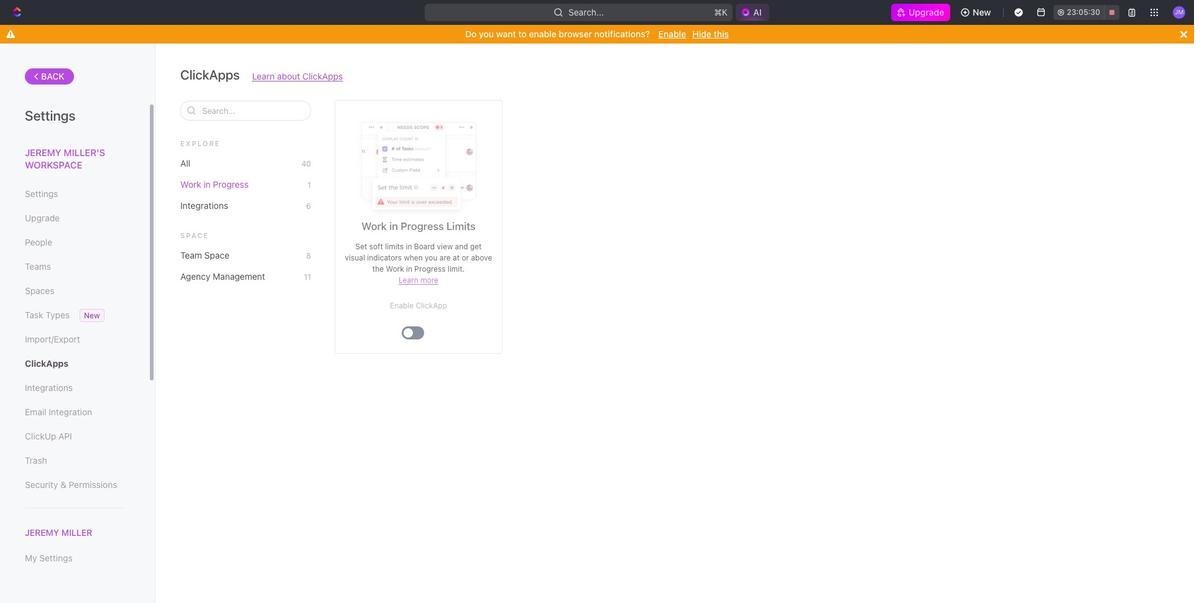 Task type: describe. For each thing, give the bounding box(es) containing it.
1 horizontal spatial upgrade
[[910, 7, 946, 17]]

upgrade link inside settings element
[[25, 208, 124, 229]]

progress for work in progress limits
[[401, 220, 444, 233]]

email integration link
[[25, 402, 124, 423]]

Search... text field
[[202, 101, 304, 120]]

security & permissions link
[[25, 475, 124, 496]]

progress for work in progress
[[213, 179, 249, 190]]

indicators
[[367, 253, 402, 263]]

or
[[462, 253, 469, 263]]

visual
[[345, 253, 365, 263]]

people link
[[25, 232, 124, 253]]

1
[[308, 180, 311, 190]]

import/export
[[25, 334, 80, 345]]

1 horizontal spatial clickapps
[[180, 67, 240, 82]]

in down the explore
[[204, 179, 211, 190]]

40
[[302, 159, 311, 169]]

work in progress
[[180, 179, 249, 190]]

enable
[[529, 29, 557, 39]]

back
[[41, 71, 65, 82]]

trash
[[25, 456, 47, 466]]

settings element
[[0, 44, 156, 604]]

integration
[[49, 407, 92, 418]]

to
[[519, 29, 527, 39]]

task types
[[25, 310, 70, 321]]

23:05:31 button
[[1056, 5, 1120, 20]]

in up when
[[406, 242, 412, 251]]

team
[[180, 250, 202, 261]]

api
[[59, 431, 72, 442]]

clickup api link
[[25, 426, 124, 447]]

ai
[[754, 7, 762, 17]]

clickup
[[25, 431, 56, 442]]

do you want to enable browser notifications? enable hide this
[[466, 29, 729, 39]]

trash link
[[25, 451, 124, 472]]

new button
[[957, 2, 1000, 22]]

miller's
[[64, 147, 105, 158]]

management
[[213, 271, 265, 282]]

notifications?
[[595, 29, 650, 39]]

import/export link
[[25, 329, 124, 350]]

agency management
[[180, 271, 265, 282]]

jm
[[1176, 8, 1185, 16]]

above
[[471, 253, 493, 263]]

browser
[[559, 29, 593, 39]]

permissions
[[69, 480, 117, 490]]

at
[[453, 253, 460, 263]]

learn more link
[[399, 276, 439, 285]]

0 horizontal spatial enable
[[390, 301, 414, 311]]

limits
[[447, 220, 476, 233]]

workspace
[[25, 159, 82, 170]]

clickapps inside settings element
[[25, 358, 69, 369]]

learn inside set soft limits in board view and get visual indicators when you are at or above the work in progress limit. learn more
[[399, 276, 419, 285]]

are
[[440, 253, 451, 263]]

hide
[[693, 29, 712, 39]]

more
[[421, 276, 439, 285]]

this
[[714, 29, 729, 39]]

0 vertical spatial space
[[180, 232, 209, 240]]

types
[[46, 310, 70, 321]]

want
[[496, 29, 516, 39]]

clickapp
[[416, 301, 447, 311]]

8
[[306, 251, 311, 261]]

search...
[[569, 7, 605, 17]]

task
[[25, 310, 43, 321]]

1 vertical spatial settings
[[25, 189, 58, 199]]

view
[[437, 242, 453, 251]]

integrations inside settings element
[[25, 383, 73, 393]]

in down when
[[406, 265, 413, 274]]

my settings
[[25, 553, 73, 564]]



Task type: vqa. For each thing, say whether or not it's contained in the screenshot.
the get
yes



Task type: locate. For each thing, give the bounding box(es) containing it.
get
[[470, 242, 482, 251]]

integrations up the email integration
[[25, 383, 73, 393]]

email integration
[[25, 407, 92, 418]]

in
[[204, 179, 211, 190], [390, 220, 398, 233], [406, 242, 412, 251], [406, 265, 413, 274]]

0 vertical spatial enable
[[659, 29, 687, 39]]

integrations
[[180, 200, 228, 211], [25, 383, 73, 393]]

teams link
[[25, 256, 124, 278]]

in up 'limits'
[[390, 220, 398, 233]]

0 horizontal spatial new
[[84, 311, 100, 321]]

23:05:31
[[1069, 7, 1101, 17]]

people
[[25, 237, 52, 248]]

integrations down work in progress
[[180, 200, 228, 211]]

team space
[[180, 250, 230, 261]]

0 horizontal spatial integrations
[[25, 383, 73, 393]]

1 horizontal spatial upgrade link
[[893, 4, 952, 21]]

enable left "clickapp"
[[390, 301, 414, 311]]

upgrade up people at the left top of the page
[[25, 213, 60, 223]]

limit.
[[448, 265, 465, 274]]

all
[[180, 158, 190, 169]]

learn left more
[[399, 276, 419, 285]]

space
[[180, 232, 209, 240], [205, 250, 230, 261]]

0 horizontal spatial clickapps
[[25, 358, 69, 369]]

progress up board
[[401, 220, 444, 233]]

learn left about
[[252, 71, 275, 82]]

0 horizontal spatial upgrade
[[25, 213, 60, 223]]

0 vertical spatial settings
[[25, 108, 76, 124]]

clickapps
[[180, 67, 240, 82], [303, 71, 343, 82], [25, 358, 69, 369]]

jeremy for jeremy miller
[[25, 528, 59, 538]]

2 vertical spatial progress
[[415, 265, 446, 274]]

upgrade link
[[893, 4, 952, 21], [25, 208, 124, 229]]

teams
[[25, 261, 51, 272]]

progress inside set soft limits in board view and get visual indicators when you are at or above the work in progress limit. learn more
[[415, 265, 446, 274]]

enable
[[659, 29, 687, 39], [390, 301, 414, 311]]

0 vertical spatial progress
[[213, 179, 249, 190]]

1 horizontal spatial new
[[975, 7, 993, 17]]

progress up more
[[415, 265, 446, 274]]

jeremy inside jeremy miller's workspace
[[25, 147, 61, 158]]

board
[[414, 242, 435, 251]]

work
[[180, 179, 201, 190], [362, 220, 387, 233], [386, 265, 404, 274]]

jeremy up my settings
[[25, 528, 59, 538]]

new inside new button
[[975, 7, 993, 17]]

jeremy for jeremy miller's workspace
[[25, 147, 61, 158]]

1 horizontal spatial you
[[479, 29, 494, 39]]

upgrade link left new button
[[893, 4, 952, 21]]

1 vertical spatial upgrade
[[25, 213, 60, 223]]

1 vertical spatial enable
[[390, 301, 414, 311]]

0 horizontal spatial upgrade link
[[25, 208, 124, 229]]

work inside set soft limits in board view and get visual indicators when you are at or above the work in progress limit. learn more
[[386, 265, 404, 274]]

11
[[304, 273, 311, 282]]

back link
[[25, 68, 74, 85]]

the
[[373, 265, 384, 274]]

settings right my
[[39, 553, 73, 564]]

0 horizontal spatial learn
[[252, 71, 275, 82]]

work up soft
[[362, 220, 387, 233]]

spaces
[[25, 286, 54, 296]]

settings link
[[25, 184, 124, 205]]

1 vertical spatial work
[[362, 220, 387, 233]]

jeremy up workspace on the top left
[[25, 147, 61, 158]]

clickapps right about
[[303, 71, 343, 82]]

1 vertical spatial jeremy
[[25, 528, 59, 538]]

progress
[[213, 179, 249, 190], [401, 220, 444, 233], [415, 265, 446, 274]]

1 jeremy from the top
[[25, 147, 61, 158]]

when
[[404, 253, 423, 263]]

0 vertical spatial you
[[479, 29, 494, 39]]

1 horizontal spatial learn
[[399, 276, 419, 285]]

and
[[455, 242, 468, 251]]

enable left hide
[[659, 29, 687, 39]]

0 vertical spatial integrations
[[180, 200, 228, 211]]

about
[[277, 71, 300, 82]]

1 horizontal spatial enable
[[659, 29, 687, 39]]

clickapps down import/export
[[25, 358, 69, 369]]

work down indicators
[[386, 265, 404, 274]]

1 vertical spatial upgrade link
[[25, 208, 124, 229]]

jeremy
[[25, 147, 61, 158], [25, 528, 59, 538]]

soft
[[370, 242, 383, 251]]

security
[[25, 480, 58, 490]]

settings
[[25, 108, 76, 124], [25, 189, 58, 199], [39, 553, 73, 564]]

upgrade left new button
[[910, 7, 946, 17]]

limits
[[385, 242, 404, 251]]

agency
[[180, 271, 211, 282]]

1 horizontal spatial integrations
[[180, 200, 228, 211]]

you
[[479, 29, 494, 39], [425, 253, 438, 263]]

jeremy miller
[[25, 528, 92, 538]]

2 jeremy from the top
[[25, 528, 59, 538]]

you right do
[[479, 29, 494, 39]]

you down board
[[425, 253, 438, 263]]

jeremy miller's workspace
[[25, 147, 105, 170]]

6
[[306, 202, 311, 211]]

upgrade
[[910, 7, 946, 17], [25, 213, 60, 223]]

0 vertical spatial upgrade link
[[893, 4, 952, 21]]

ai button
[[736, 4, 770, 21]]

settings down back link
[[25, 108, 76, 124]]

&
[[60, 480, 66, 490]]

clickapps up search... text box
[[180, 67, 240, 82]]

work in progress limits
[[362, 220, 476, 233]]

work for work in progress limits
[[362, 220, 387, 233]]

security & permissions
[[25, 480, 117, 490]]

do
[[466, 29, 477, 39]]

miller
[[61, 528, 92, 538]]

1 vertical spatial learn
[[399, 276, 419, 285]]

my
[[25, 553, 37, 564]]

1 vertical spatial space
[[205, 250, 230, 261]]

enable clickapp
[[390, 301, 447, 311]]

progress down the explore
[[213, 179, 249, 190]]

my settings link
[[25, 548, 124, 570]]

1 vertical spatial you
[[425, 253, 438, 263]]

1 vertical spatial integrations
[[25, 383, 73, 393]]

set soft limits in board view and get visual indicators when you are at or above the work in progress limit. learn more
[[345, 242, 493, 285]]

work for work in progress
[[180, 179, 201, 190]]

integrations link
[[25, 378, 124, 399]]

0 vertical spatial jeremy
[[25, 147, 61, 158]]

0 vertical spatial new
[[975, 7, 993, 17]]

⌘k
[[715, 7, 728, 17]]

space up agency management
[[205, 250, 230, 261]]

0 vertical spatial learn
[[252, 71, 275, 82]]

upgrade link down settings link
[[25, 208, 124, 229]]

new inside settings element
[[84, 311, 100, 321]]

new
[[975, 7, 993, 17], [84, 311, 100, 321]]

1 vertical spatial new
[[84, 311, 100, 321]]

1 vertical spatial progress
[[401, 220, 444, 233]]

learn
[[252, 71, 275, 82], [399, 276, 419, 285]]

0 horizontal spatial you
[[425, 253, 438, 263]]

space up team
[[180, 232, 209, 240]]

2 horizontal spatial clickapps
[[303, 71, 343, 82]]

clickup api
[[25, 431, 72, 442]]

explore
[[180, 139, 221, 148]]

learn about clickapps link
[[252, 71, 343, 82]]

0 vertical spatial upgrade
[[910, 7, 946, 17]]

email
[[25, 407, 46, 418]]

2 vertical spatial work
[[386, 265, 404, 274]]

settings down workspace on the top left
[[25, 189, 58, 199]]

upgrade inside settings element
[[25, 213, 60, 223]]

spaces link
[[25, 281, 124, 302]]

jm button
[[1170, 2, 1190, 22]]

2 vertical spatial settings
[[39, 553, 73, 564]]

0 vertical spatial work
[[180, 179, 201, 190]]

you inside set soft limits in board view and get visual indicators when you are at or above the work in progress limit. learn more
[[425, 253, 438, 263]]

clickapps link
[[25, 354, 124, 375]]

learn about clickapps
[[252, 71, 343, 82]]

work down all
[[180, 179, 201, 190]]

set
[[356, 242, 367, 251]]



